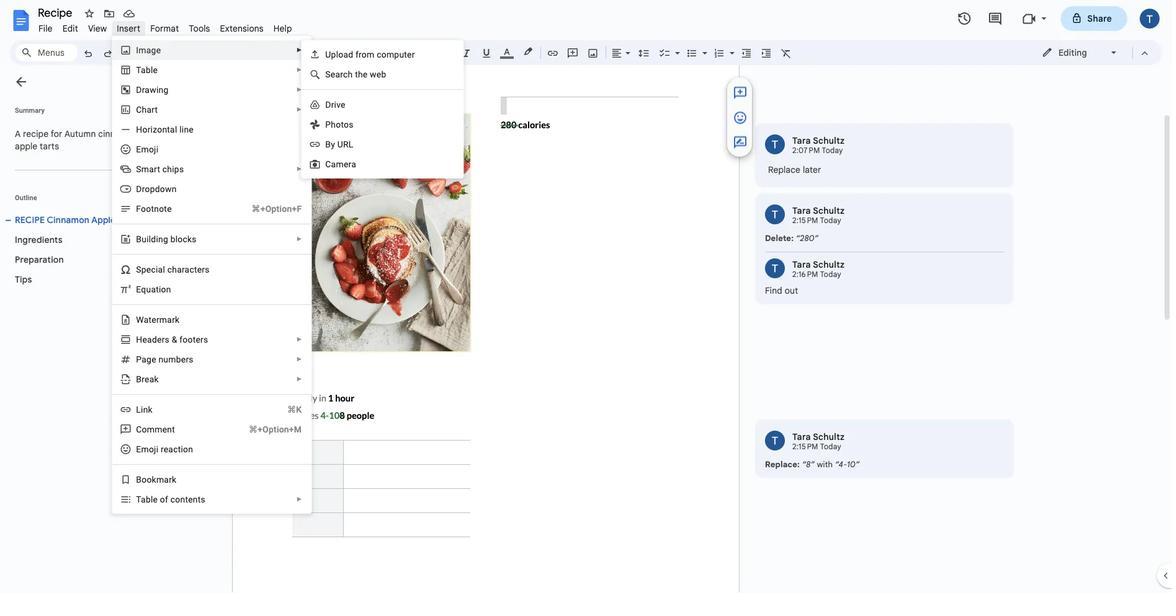Task type: vqa. For each thing, say whether or not it's contained in the screenshot.


Task type: locate. For each thing, give the bounding box(es) containing it.
for
[[51, 128, 62, 139]]

2:15 pm up "8"
[[792, 443, 818, 452]]

► for brea k
[[296, 376, 302, 383]]

quation
[[141, 285, 171, 295]]

ingredients
[[15, 235, 63, 245]]

tara schultz image
[[765, 205, 785, 225], [765, 259, 785, 279]]

help menu item
[[269, 21, 297, 36]]

menu
[[108, 0, 312, 514], [301, 40, 464, 179]]

preparation
[[15, 254, 64, 265]]

cinnamon
[[47, 215, 89, 226]]

numbered list menu image
[[727, 45, 735, 49]]

schultz up later
[[813, 135, 845, 146]]

3 size image from the top
[[733, 135, 748, 150]]

1 emoji from the top
[[136, 144, 158, 155]]

summary element
[[9, 122, 164, 159]]

watermark
[[136, 315, 180, 325]]

tara schultz image for tara schultz 2:16 pm today
[[765, 259, 785, 279]]

format menu item
[[145, 21, 184, 36]]

tara inside tara schultz 2:07 pm today
[[792, 135, 811, 146]]

tara schultz image up replace:
[[765, 431, 785, 451]]

pa
[[136, 355, 146, 365]]

tara schultz 2:15 pm today up replace: "8" with "4-10"
[[792, 432, 845, 452]]

insert
[[117, 23, 140, 34]]

b up table
[[136, 475, 142, 485]]

s earch the web
[[325, 69, 386, 79]]

6 ► from the top
[[296, 236, 302, 243]]

find
[[765, 285, 782, 296]]

izontal
[[151, 124, 177, 135]]

today right 2:16 pm
[[820, 270, 841, 280]]

tara schultz image for tara schultz 2:15 pm today
[[765, 205, 785, 225]]

b left ilding
[[136, 234, 142, 244]]

1 vertical spatial tara schultz 2:15 pm today
[[792, 432, 845, 452]]

2:15 pm for "8"
[[792, 443, 818, 452]]

edit menu item
[[57, 21, 83, 36]]

bookmark b element
[[136, 475, 180, 485]]

emoji reaction
[[136, 445, 193, 455]]

image i element
[[136, 45, 165, 55]]

► for i mage
[[296, 47, 302, 54]]

1 schultz from the top
[[813, 135, 845, 146]]

1 tara schultz 2:15 pm today from the top
[[792, 205, 845, 226]]

0 vertical spatial 2:15 pm
[[792, 216, 818, 226]]

tarts
[[117, 215, 139, 226]]

t
[[136, 65, 141, 75]]

apple
[[91, 215, 116, 226]]

schultz down "280"
[[813, 259, 845, 270]]

tara schultz image up replace
[[765, 135, 785, 155]]

b for ookmark
[[136, 475, 142, 485]]

0 vertical spatial size image
[[733, 86, 748, 100]]

foot
[[136, 204, 154, 214]]

rive
[[331, 100, 345, 110]]

today up tara schultz 2:16 pm today
[[820, 216, 841, 226]]

ho r izontal line
[[136, 124, 194, 135]]

replace:
[[765, 460, 800, 470]]

smart chips z element
[[136, 164, 188, 174]]

⌘k element
[[272, 404, 302, 416]]

2 2:15 pm from the top
[[792, 443, 818, 452]]

tara schultz image
[[765, 135, 785, 155], [765, 431, 785, 451]]

2 tara schultz image from the top
[[765, 259, 785, 279]]

1 ► from the top
[[296, 47, 302, 54]]

c
[[325, 159, 331, 169]]

file menu item
[[34, 21, 57, 36]]

b
[[325, 139, 331, 150], [136, 234, 142, 244], [136, 475, 142, 485]]

0 vertical spatial d
[[136, 85, 142, 95]]

emoji up smart
[[136, 144, 158, 155]]

blocks
[[170, 234, 197, 244]]

d
[[136, 85, 142, 95], [325, 100, 331, 110]]

e quation
[[136, 285, 171, 295]]

10 ► from the top
[[296, 496, 302, 504]]

view
[[88, 23, 107, 34]]

p
[[325, 119, 331, 130]]

e
[[151, 355, 156, 365]]

c amera
[[325, 159, 356, 169]]

tara
[[792, 135, 811, 146], [792, 205, 811, 216], [792, 259, 811, 270], [792, 432, 811, 443]]

checklist menu image
[[672, 45, 680, 49]]

tara schultz 2:07 pm today
[[792, 135, 845, 155]]

earch
[[331, 69, 353, 79]]

menu bar banner
[[0, 0, 1172, 594]]

a recipe for autumn cinnamon apple tarts
[[15, 128, 140, 152]]

tara schultz image up delete:
[[765, 205, 785, 225]]

1 tara schultz image from the top
[[765, 135, 785, 155]]

tara up replace later
[[792, 135, 811, 146]]

building blocks u element
[[136, 234, 200, 244]]

0 vertical spatial emoji
[[136, 144, 158, 155]]

i
[[136, 45, 139, 55]]

tara schultz 2:15 pm today for with
[[792, 432, 845, 452]]

1 tara schultz image from the top
[[765, 205, 785, 225]]

share
[[1088, 13, 1112, 24]]

1 vertical spatial tara schultz image
[[765, 431, 785, 451]]

b for u
[[136, 234, 142, 244]]

0 vertical spatial tara schultz 2:15 pm today
[[792, 205, 845, 226]]

page numbers g element
[[136, 355, 197, 365]]

3 ► from the top
[[296, 86, 302, 93]]

highlight color image
[[521, 44, 535, 59]]

3 tara from the top
[[792, 259, 811, 270]]

0 vertical spatial b
[[325, 139, 331, 150]]

view menu item
[[83, 21, 112, 36]]

b left the url
[[325, 139, 331, 150]]

schultz inside tara schultz 2:16 pm today
[[813, 259, 845, 270]]

1 vertical spatial emoji
[[136, 445, 158, 455]]

by url b element
[[325, 139, 357, 150]]

tara down "280"
[[792, 259, 811, 270]]

from
[[356, 49, 375, 60]]

d for rawing
[[136, 85, 142, 95]]

2 tara schultz image from the top
[[765, 431, 785, 451]]

menu containing i
[[108, 0, 312, 514]]

1 tara from the top
[[792, 135, 811, 146]]

cinnamon
[[98, 128, 138, 139]]

Star checkbox
[[81, 5, 98, 22]]

2:15 pm for "280"
[[792, 216, 818, 226]]

1 vertical spatial d
[[325, 100, 331, 110]]

schultz up with
[[813, 432, 845, 443]]

out
[[785, 285, 798, 296]]

2 tara schultz 2:15 pm today from the top
[[792, 432, 845, 452]]

9 ► from the top
[[296, 376, 302, 383]]

1 vertical spatial tara schultz image
[[765, 259, 785, 279]]

tara schultz 2:15 pm today
[[792, 205, 845, 226], [792, 432, 845, 452]]

tara schultz image up find
[[765, 259, 785, 279]]

line
[[179, 124, 194, 135]]

emoji for emoji 7 element on the top left of page
[[136, 144, 158, 155]]

horizontal line r element
[[136, 124, 197, 135]]

⌘k
[[287, 405, 302, 415]]

footers
[[179, 335, 208, 345]]

0 vertical spatial tara schultz image
[[765, 135, 785, 155]]

b y url
[[325, 139, 353, 150]]

2 vertical spatial b
[[136, 475, 142, 485]]

replace: "8" with "4-10"
[[765, 460, 860, 470]]

►
[[296, 47, 302, 54], [296, 66, 302, 74], [296, 86, 302, 93], [296, 106, 302, 113], [296, 166, 302, 173], [296, 236, 302, 243], [296, 336, 302, 343], [296, 356, 302, 363], [296, 376, 302, 383], [296, 496, 302, 504]]

Rename text field
[[34, 5, 79, 20]]

0 vertical spatial tara schultz image
[[765, 205, 785, 225]]

co m ment
[[136, 425, 175, 435]]

menu bar
[[34, 16, 297, 37]]

replace later
[[768, 164, 821, 175]]

&
[[172, 335, 177, 345]]

mode and view toolbar
[[1033, 40, 1155, 65]]

1 2:15 pm from the top
[[792, 216, 818, 226]]

1 horizontal spatial d
[[325, 100, 331, 110]]

with
[[817, 460, 833, 470]]

tips
[[15, 274, 32, 285]]

d down t
[[136, 85, 142, 95]]

1 vertical spatial size image
[[733, 110, 748, 125]]

emoji
[[136, 144, 158, 155], [136, 445, 158, 455]]

tara up "8"
[[792, 432, 811, 443]]

Menus field
[[16, 44, 78, 61]]

rawing
[[142, 85, 168, 95]]

► for e numbers
[[296, 356, 302, 363]]

r
[[147, 124, 151, 135]]

tara schultz image for tara schultz 2:07 pm today
[[765, 135, 785, 155]]

"8"
[[802, 460, 815, 470]]

d up p
[[325, 100, 331, 110]]

upload from computer u element
[[325, 49, 419, 60]]

schultz
[[813, 135, 845, 146], [813, 205, 845, 216], [813, 259, 845, 270], [813, 432, 845, 443]]

summary
[[15, 106, 45, 114]]

table of content s
[[136, 495, 205, 505]]

2 emoji from the top
[[136, 445, 158, 455]]

emoji for emoji reaction
[[136, 445, 158, 455]]

2:15 pm up "280"
[[792, 216, 818, 226]]

2:16 pm
[[792, 270, 818, 280]]

schultz up "280"
[[813, 205, 845, 216]]

menu bar containing file
[[34, 16, 297, 37]]

2 ► from the top
[[296, 66, 302, 74]]

1 vertical spatial b
[[136, 234, 142, 244]]

3 schultz from the top
[[813, 259, 845, 270]]

able
[[141, 65, 158, 75]]

tara schultz image for tara schultz 2:15 pm today
[[765, 431, 785, 451]]

1 vertical spatial 2:15 pm
[[792, 443, 818, 452]]

tara up "280"
[[792, 205, 811, 216]]

break k element
[[136, 375, 162, 385]]

today right 2:07 pm
[[822, 146, 843, 155]]

tara schultz 2:15 pm today up "280"
[[792, 205, 845, 226]]

10"
[[847, 460, 860, 470]]

2 tara from the top
[[792, 205, 811, 216]]

size image
[[733, 86, 748, 100], [733, 110, 748, 125], [733, 135, 748, 150]]

⌘+option+f
[[252, 204, 302, 214]]

2 vertical spatial size image
[[733, 135, 748, 150]]

8 ► from the top
[[296, 356, 302, 363]]

watermark j element
[[136, 315, 183, 325]]

summary heading
[[15, 105, 45, 115]]

7 ► from the top
[[296, 336, 302, 343]]

format
[[150, 23, 179, 34]]

p hotos
[[325, 119, 354, 130]]

emoji down m
[[136, 445, 158, 455]]

⌘+option+m element
[[234, 424, 302, 436]]

editing button
[[1033, 43, 1127, 62]]

0 horizontal spatial d
[[136, 85, 142, 95]]

tara inside tara schultz 2:16 pm today
[[792, 259, 811, 270]]

spe c ial characters
[[136, 265, 210, 275]]

today up with
[[820, 443, 841, 452]]

application
[[0, 0, 1172, 594]]

comment m element
[[136, 425, 179, 435]]



Task type: describe. For each thing, give the bounding box(es) containing it.
h eaders & footers
[[136, 335, 208, 345]]

⌘+option+m
[[249, 425, 302, 435]]

m
[[147, 425, 155, 435]]

ilding
[[147, 234, 168, 244]]

url
[[337, 139, 353, 150]]

extensions
[[220, 23, 264, 34]]

y
[[331, 139, 335, 150]]

g
[[146, 355, 151, 365]]

ial
[[156, 265, 165, 275]]

l
[[136, 405, 141, 415]]

"280"
[[796, 233, 819, 243]]

► for h eaders & footers
[[296, 336, 302, 343]]

ote
[[159, 204, 172, 214]]

today inside tara schultz 2:07 pm today
[[822, 146, 843, 155]]

b for y
[[325, 139, 331, 150]]

find out
[[765, 285, 798, 296]]

document outline element
[[0, 65, 169, 594]]

file
[[38, 23, 53, 34]]

chips
[[162, 164, 184, 174]]

tools
[[189, 23, 210, 34]]

► for t able
[[296, 66, 302, 74]]

e
[[136, 285, 141, 295]]

computer
[[377, 49, 415, 60]]

today inside tara schultz 2:16 pm today
[[820, 270, 841, 280]]

delete:
[[765, 233, 794, 243]]

numbers
[[158, 355, 193, 365]]

4 ► from the top
[[296, 106, 302, 113]]

dropdown 6 element
[[136, 184, 180, 194]]

b ookmark
[[136, 475, 176, 485]]

of
[[160, 495, 168, 505]]

insert image image
[[586, 44, 600, 61]]

4 schultz from the top
[[813, 432, 845, 443]]

brea k
[[136, 375, 159, 385]]

dropdown
[[136, 184, 177, 194]]

insert menu item
[[112, 21, 145, 36]]

tara schultz 2:16 pm today
[[792, 259, 845, 280]]

► for ilding blocks
[[296, 236, 302, 243]]

web
[[370, 69, 386, 79]]

apple
[[15, 141, 37, 152]]

c
[[151, 265, 156, 275]]

text color image
[[500, 44, 514, 59]]

u pload from computer
[[325, 49, 415, 60]]

chart q element
[[136, 105, 162, 115]]

footnote n element
[[136, 204, 175, 214]]

ho
[[136, 124, 147, 135]]

a
[[15, 128, 21, 139]]

► for table of content s
[[296, 496, 302, 504]]

d rawing
[[136, 85, 168, 95]]

replace
[[768, 164, 801, 175]]

photos p element
[[325, 119, 357, 130]]

t able
[[136, 65, 158, 75]]

ink
[[141, 405, 153, 415]]

i mage
[[136, 45, 161, 55]]

s
[[325, 69, 331, 79]]

k
[[154, 375, 159, 385]]

s
[[201, 495, 205, 505]]

main toolbar
[[77, 0, 796, 481]]

n
[[154, 204, 159, 214]]

► for d rawing
[[296, 86, 302, 93]]

delete: "280"
[[765, 233, 819, 243]]

2 schultz from the top
[[813, 205, 845, 216]]

bulleted list menu image
[[699, 45, 707, 49]]

co
[[136, 425, 147, 435]]

later
[[803, 164, 821, 175]]

chart
[[136, 105, 158, 115]]

drive d element
[[325, 100, 349, 110]]

extensions menu item
[[215, 21, 269, 36]]

smart
[[136, 164, 160, 174]]

d for rive
[[325, 100, 331, 110]]

equation e element
[[136, 285, 175, 295]]

camera c element
[[325, 159, 360, 169]]

table
[[136, 495, 158, 505]]

special characters c element
[[136, 265, 213, 275]]

menu containing u
[[301, 40, 464, 179]]

line & paragraph spacing image
[[637, 44, 651, 61]]

headers & footers h element
[[136, 335, 212, 345]]

5 ► from the top
[[296, 166, 302, 173]]

emoji 7 element
[[136, 144, 162, 155]]

⌘+option+f element
[[237, 203, 302, 215]]

tara schultz 2:15 pm today for delete: "280"
[[792, 205, 845, 226]]

2 size image from the top
[[733, 110, 748, 125]]

autumn
[[64, 128, 96, 139]]

eaders
[[142, 335, 169, 345]]

application containing share
[[0, 0, 1172, 594]]

help
[[274, 23, 292, 34]]

characters
[[167, 265, 210, 275]]

emoji reaction 5 element
[[136, 445, 197, 455]]

share button
[[1061, 6, 1128, 31]]

reaction
[[161, 445, 193, 455]]

tools menu item
[[184, 21, 215, 36]]

recipe
[[23, 128, 49, 139]]

u
[[142, 234, 147, 244]]

d rive
[[325, 100, 345, 110]]

outline heading
[[0, 193, 169, 210]]

editing
[[1059, 47, 1087, 58]]

menu bar inside menu bar banner
[[34, 16, 297, 37]]

outline
[[15, 194, 37, 202]]

search the web s element
[[325, 69, 390, 79]]

link l element
[[136, 405, 156, 415]]

recipe
[[15, 215, 45, 226]]

brea
[[136, 375, 154, 385]]

content
[[170, 495, 201, 505]]

pa g e numbers
[[136, 355, 193, 365]]

table of contents s element
[[136, 495, 209, 505]]

drawing d element
[[136, 85, 172, 95]]

edit
[[62, 23, 78, 34]]

table t element
[[136, 65, 161, 75]]

2:07 pm
[[792, 146, 820, 155]]

b u ilding blocks
[[136, 234, 197, 244]]

schultz inside tara schultz 2:07 pm today
[[813, 135, 845, 146]]

l ink
[[136, 405, 153, 415]]

tarts
[[40, 141, 59, 152]]

4 tara from the top
[[792, 432, 811, 443]]

pload
[[331, 49, 353, 60]]

1 size image from the top
[[733, 86, 748, 100]]



